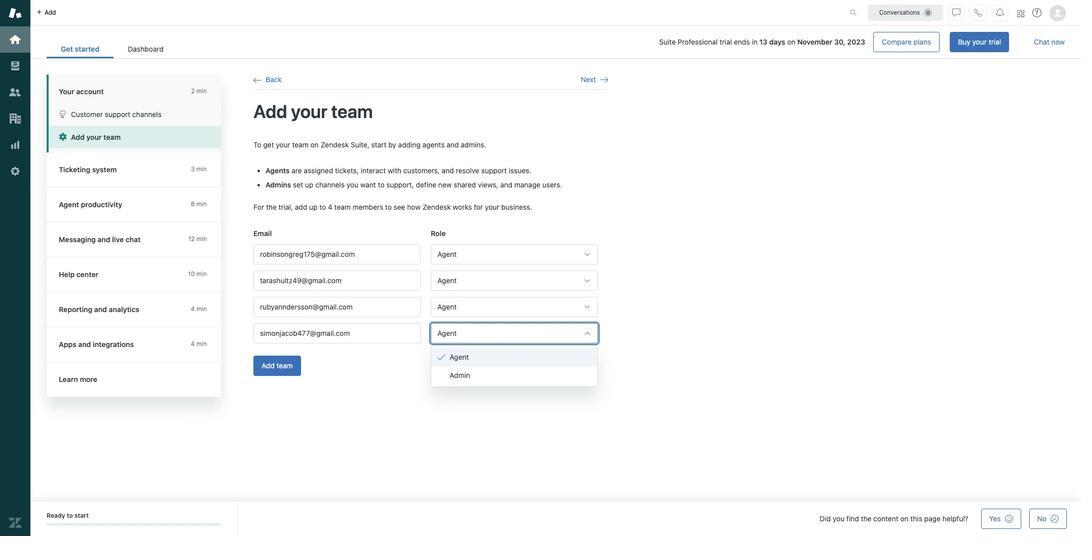 Task type: locate. For each thing, give the bounding box(es) containing it.
0 horizontal spatial start
[[74, 512, 89, 520]]

get
[[263, 140, 274, 149]]

1 horizontal spatial support
[[481, 166, 507, 175]]

1 horizontal spatial on
[[787, 38, 796, 46]]

1 email field from the top
[[253, 245, 421, 265]]

support up the add your team button
[[105, 110, 130, 119]]

3
[[191, 165, 195, 173]]

4 for reporting and analytics
[[191, 305, 195, 313]]

add inside content-title region
[[253, 101, 287, 122]]

zendesk
[[321, 140, 349, 149], [423, 203, 451, 211]]

see
[[394, 203, 405, 211]]

channels down assigned
[[315, 181, 345, 189]]

3 email field from the top
[[253, 297, 421, 318]]

4 email field from the top
[[253, 324, 421, 344]]

agent for the agent popup button corresponding to 3rd email field from the bottom of the page
[[438, 276, 457, 285]]

team
[[331, 101, 373, 122], [104, 133, 121, 141], [292, 140, 309, 149], [334, 203, 351, 211], [277, 362, 293, 370]]

3 agent button from the top
[[431, 297, 598, 318]]

on inside "footer"
[[901, 515, 909, 523]]

issues.
[[509, 166, 531, 175]]

channels inside region
[[315, 181, 345, 189]]

1 vertical spatial add
[[295, 203, 307, 211]]

live
[[112, 235, 124, 244]]

min inside your account heading
[[196, 87, 207, 95]]

the right for
[[266, 203, 277, 211]]

add your team inside button
[[71, 133, 121, 141]]

2 vertical spatial add
[[262, 362, 275, 370]]

1 horizontal spatial trial
[[989, 38, 1001, 46]]

min inside apps and integrations heading
[[196, 340, 207, 348]]

min for ticketing system
[[196, 165, 207, 173]]

ticketing system
[[59, 165, 117, 174]]

0 vertical spatial on
[[787, 38, 796, 46]]

up
[[305, 181, 313, 189], [309, 203, 318, 211]]

4 inside apps and integrations heading
[[191, 340, 195, 348]]

on
[[787, 38, 796, 46], [311, 140, 319, 149], [901, 515, 909, 523]]

start left by at top
[[371, 140, 387, 149]]

footer
[[30, 502, 1081, 536]]

november
[[798, 38, 833, 46]]

ends
[[734, 38, 750, 46]]

shared
[[454, 181, 476, 189]]

5 min from the top
[[196, 270, 207, 278]]

add inside region
[[262, 362, 275, 370]]

0 horizontal spatial support
[[105, 110, 130, 119]]

min inside ticketing system heading
[[196, 165, 207, 173]]

new
[[438, 181, 452, 189]]

0 horizontal spatial channels
[[132, 110, 162, 119]]

0 vertical spatial 4
[[328, 203, 332, 211]]

2 4 min from the top
[[191, 340, 207, 348]]

13
[[760, 38, 768, 46]]

channels up the add your team button
[[132, 110, 162, 119]]

agent productivity
[[59, 200, 122, 209]]

messaging and live chat heading
[[47, 223, 231, 258]]

min inside help center heading
[[196, 270, 207, 278]]

tab list
[[47, 40, 178, 58]]

customers image
[[9, 86, 22, 99]]

0 horizontal spatial add your team
[[71, 133, 121, 141]]

admin option
[[431, 367, 598, 385]]

account
[[76, 87, 104, 96]]

apps and integrations
[[59, 340, 134, 349]]

customers,
[[403, 166, 440, 175]]

0 vertical spatial 4 min
[[191, 305, 207, 313]]

1 vertical spatial channels
[[315, 181, 345, 189]]

1 horizontal spatial you
[[833, 515, 845, 523]]

1 horizontal spatial add your team
[[253, 101, 373, 122]]

0 vertical spatial add
[[253, 101, 287, 122]]

ticketing
[[59, 165, 90, 174]]

on up assigned
[[311, 140, 319, 149]]

up right "set"
[[305, 181, 313, 189]]

7 min from the top
[[196, 340, 207, 348]]

section
[[186, 32, 1009, 52]]

2
[[191, 87, 195, 95]]

1 vertical spatial zendesk
[[423, 203, 451, 211]]

content
[[874, 515, 899, 523]]

start right ready
[[74, 512, 89, 520]]

4 min inside apps and integrations heading
[[191, 340, 207, 348]]

no
[[1038, 515, 1047, 523]]

channels inside button
[[132, 110, 162, 119]]

min inside agent productivity heading
[[196, 200, 207, 208]]

min for agent productivity
[[196, 200, 207, 208]]

to right ready
[[67, 512, 73, 520]]

you down tickets,
[[347, 181, 358, 189]]

ticketing system heading
[[47, 153, 231, 188]]

list box
[[431, 346, 598, 387]]

2 min from the top
[[196, 165, 207, 173]]

0 vertical spatial support
[[105, 110, 130, 119]]

chat now button
[[1026, 32, 1073, 52]]

agent for the agent popup button for 4th email field from the bottom of the page
[[438, 250, 457, 259]]

button displays agent's chat status as invisible. image
[[953, 8, 961, 16]]

agent for second email field from the bottom the agent popup button
[[438, 303, 457, 311]]

add for add team button
[[262, 362, 275, 370]]

trial down notifications image
[[989, 38, 1001, 46]]

back button
[[253, 75, 282, 84]]

chat now
[[1034, 38, 1065, 46]]

you right did
[[833, 515, 845, 523]]

works
[[453, 203, 472, 211]]

email
[[253, 229, 272, 238]]

2 vertical spatial on
[[901, 515, 909, 523]]

page
[[925, 515, 941, 523]]

1 trial from the left
[[720, 38, 732, 46]]

4 min
[[191, 305, 207, 313], [191, 340, 207, 348]]

add right zendesk support image at top left
[[45, 8, 56, 16]]

reporting and analytics
[[59, 305, 139, 314]]

0 vertical spatial add your team
[[253, 101, 373, 122]]

0 horizontal spatial the
[[266, 203, 277, 211]]

trial inside button
[[989, 38, 1001, 46]]

and left live
[[98, 235, 110, 244]]

list box containing agent
[[431, 346, 598, 387]]

for
[[253, 203, 264, 211]]

agent for first the agent popup button from the bottom of the page
[[438, 329, 457, 338]]

did you find the content on this page helpful?
[[820, 515, 969, 523]]

0 vertical spatial zendesk
[[321, 140, 349, 149]]

content-title region
[[253, 100, 608, 123]]

1 vertical spatial 4 min
[[191, 340, 207, 348]]

2 min
[[191, 87, 207, 95]]

get started image
[[9, 33, 22, 46]]

min
[[196, 87, 207, 95], [196, 165, 207, 173], [196, 200, 207, 208], [196, 235, 207, 243], [196, 270, 207, 278], [196, 305, 207, 313], [196, 340, 207, 348]]

admins.
[[461, 140, 486, 149]]

0 horizontal spatial on
[[311, 140, 319, 149]]

team inside content-title region
[[331, 101, 373, 122]]

get help image
[[1033, 8, 1042, 17]]

2 agent button from the top
[[431, 271, 598, 291]]

your
[[973, 38, 987, 46], [291, 101, 328, 122], [86, 133, 102, 141], [276, 140, 290, 149], [485, 203, 500, 211]]

region
[[253, 140, 608, 389]]

30,
[[834, 38, 846, 46]]

min inside "reporting and analytics" heading
[[196, 305, 207, 313]]

4 inside region
[[328, 203, 332, 211]]

list box inside region
[[431, 346, 598, 387]]

for
[[474, 203, 483, 211]]

0 horizontal spatial trial
[[720, 38, 732, 46]]

0 horizontal spatial add
[[45, 8, 56, 16]]

up right trial,
[[309, 203, 318, 211]]

interact
[[361, 166, 386, 175]]

add inside dropdown button
[[45, 8, 56, 16]]

8
[[191, 200, 195, 208]]

0 horizontal spatial zendesk
[[321, 140, 349, 149]]

4
[[328, 203, 332, 211], [191, 305, 195, 313], [191, 340, 195, 348]]

1 vertical spatial up
[[309, 203, 318, 211]]

min for reporting and analytics
[[196, 305, 207, 313]]

region containing to get your team on zendesk suite, start by adding agents and admins.
[[253, 140, 608, 389]]

1 horizontal spatial the
[[861, 515, 872, 523]]

help center heading
[[47, 258, 231, 293]]

1 min from the top
[[196, 87, 207, 95]]

agent inside heading
[[59, 200, 79, 209]]

how
[[407, 203, 421, 211]]

1 vertical spatial on
[[311, 140, 319, 149]]

6 min from the top
[[196, 305, 207, 313]]

resolve
[[456, 166, 479, 175]]

0 vertical spatial channels
[[132, 110, 162, 119]]

integrations
[[93, 340, 134, 349]]

no button
[[1029, 509, 1067, 529]]

3 min from the top
[[196, 200, 207, 208]]

0 vertical spatial add
[[45, 8, 56, 16]]

zendesk support image
[[9, 7, 22, 20]]

0 vertical spatial start
[[371, 140, 387, 149]]

trial for your
[[989, 38, 1001, 46]]

2 trial from the left
[[989, 38, 1001, 46]]

the right find
[[861, 515, 872, 523]]

1 vertical spatial support
[[481, 166, 507, 175]]

this
[[911, 515, 923, 523]]

1 horizontal spatial add
[[295, 203, 307, 211]]

and right agents
[[447, 140, 459, 149]]

get started
[[61, 45, 100, 53]]

to
[[253, 140, 261, 149]]

1 vertical spatial add your team
[[71, 133, 121, 141]]

1 horizontal spatial channels
[[315, 181, 345, 189]]

min inside messaging and live chat heading
[[196, 235, 207, 243]]

1 vertical spatial 4
[[191, 305, 195, 313]]

your inside content-title region
[[291, 101, 328, 122]]

November 30, 2023 text field
[[798, 38, 865, 46]]

support up views,
[[481, 166, 507, 175]]

min for help center
[[196, 270, 207, 278]]

trial for professional
[[720, 38, 732, 46]]

add
[[253, 101, 287, 122], [71, 133, 85, 141], [262, 362, 275, 370]]

2 horizontal spatial on
[[901, 515, 909, 523]]

define
[[416, 181, 436, 189]]

1 agent button from the top
[[431, 245, 598, 265]]

0 horizontal spatial you
[[347, 181, 358, 189]]

agent button for second email field from the bottom
[[431, 297, 598, 318]]

0 vertical spatial the
[[266, 203, 277, 211]]

1 4 min from the top
[[191, 305, 207, 313]]

4 min from the top
[[196, 235, 207, 243]]

add right trial,
[[295, 203, 307, 211]]

4 min inside "reporting and analytics" heading
[[191, 305, 207, 313]]

and left analytics
[[94, 305, 107, 314]]

zendesk left 'suite,'
[[321, 140, 349, 149]]

on left this at bottom right
[[901, 515, 909, 523]]

organizations image
[[9, 112, 22, 125]]

start
[[371, 140, 387, 149], [74, 512, 89, 520]]

yes button
[[981, 509, 1021, 529]]

chat
[[1034, 38, 1050, 46]]

1 vertical spatial you
[[833, 515, 845, 523]]

suite professional trial ends in 13 days on november 30, 2023
[[659, 38, 865, 46]]

trial
[[720, 38, 732, 46], [989, 38, 1001, 46]]

zendesk right how
[[423, 203, 451, 211]]

the
[[266, 203, 277, 211], [861, 515, 872, 523]]

section containing suite professional trial ends in
[[186, 32, 1009, 52]]

help
[[59, 270, 75, 279]]

2 vertical spatial 4
[[191, 340, 195, 348]]

and right apps
[[78, 340, 91, 349]]

4 inside "reporting and analytics" heading
[[191, 305, 195, 313]]

agent button for 4th email field from the bottom of the page
[[431, 245, 598, 265]]

on right the days
[[787, 38, 796, 46]]

trial left ends
[[720, 38, 732, 46]]

center
[[76, 270, 99, 279]]

Email field
[[253, 245, 421, 265], [253, 271, 421, 291], [253, 297, 421, 318], [253, 324, 421, 344]]

support inside button
[[105, 110, 130, 119]]

1 horizontal spatial zendesk
[[423, 203, 451, 211]]

agent option
[[431, 348, 598, 367]]

apps
[[59, 340, 76, 349]]

progress-bar progress bar
[[47, 524, 221, 526]]

add inside region
[[295, 203, 307, 211]]

yes
[[989, 515, 1001, 523]]



Task type: vqa. For each thing, say whether or not it's contained in the screenshot.


Task type: describe. For each thing, give the bounding box(es) containing it.
are
[[292, 166, 302, 175]]

add button
[[30, 0, 62, 25]]

role
[[431, 229, 446, 238]]

find
[[847, 515, 859, 523]]

want
[[360, 181, 376, 189]]

3 min
[[191, 165, 207, 173]]

your
[[59, 87, 74, 96]]

support,
[[386, 181, 414, 189]]

next button
[[581, 75, 608, 84]]

learn more
[[59, 375, 97, 384]]

10
[[188, 270, 195, 278]]

1 horizontal spatial start
[[371, 140, 387, 149]]

buy your trial
[[958, 38, 1001, 46]]

on inside region
[[311, 140, 319, 149]]

learn more button
[[47, 362, 219, 397]]

helpful?
[[943, 515, 969, 523]]

4 for apps and integrations
[[191, 340, 195, 348]]

did
[[820, 515, 831, 523]]

notifications image
[[996, 8, 1004, 16]]

agents are assigned tickets, interact with customers, and resolve support issues.
[[266, 166, 531, 175]]

zendesk image
[[9, 517, 22, 530]]

10 min
[[188, 270, 207, 278]]

apps and integrations heading
[[47, 327, 231, 362]]

tickets,
[[335, 166, 359, 175]]

and right views,
[[500, 181, 513, 189]]

8 min
[[191, 200, 207, 208]]

4 min for analytics
[[191, 305, 207, 313]]

ready to start
[[47, 512, 89, 520]]

zendesk products image
[[1017, 10, 1025, 17]]

views,
[[478, 181, 498, 189]]

admins
[[266, 181, 291, 189]]

add your team inside content-title region
[[253, 101, 373, 122]]

2023
[[847, 38, 865, 46]]

system
[[92, 165, 117, 174]]

back
[[266, 75, 282, 84]]

to left 'see'
[[385, 203, 392, 211]]

1 vertical spatial add
[[71, 133, 85, 141]]

conversations button
[[868, 4, 943, 21]]

dashboard
[[128, 45, 164, 53]]

plans
[[914, 38, 931, 46]]

learn
[[59, 375, 78, 384]]

assigned
[[304, 166, 333, 175]]

admin image
[[9, 165, 22, 178]]

1 vertical spatial the
[[861, 515, 872, 523]]

help center
[[59, 270, 99, 279]]

to get your team on zendesk suite, start by adding agents and admins.
[[253, 140, 486, 149]]

min for your account
[[196, 87, 207, 95]]

learn more heading
[[47, 362, 231, 397]]

agent button for 3rd email field from the bottom of the page
[[431, 271, 598, 291]]

min for apps and integrations
[[196, 340, 207, 348]]

footer containing did you find the content on this page helpful?
[[30, 502, 1081, 536]]

with
[[388, 166, 402, 175]]

reporting and analytics heading
[[47, 293, 231, 327]]

customer support channels
[[71, 110, 162, 119]]

productivity
[[81, 200, 122, 209]]

on inside section
[[787, 38, 796, 46]]

agents
[[266, 166, 290, 175]]

professional
[[678, 38, 718, 46]]

to right want
[[378, 181, 385, 189]]

agents
[[423, 140, 445, 149]]

add your team button
[[49, 126, 221, 149]]

now
[[1052, 38, 1065, 46]]

buy
[[958, 38, 971, 46]]

admin
[[450, 371, 470, 380]]

dashboard tab
[[114, 40, 178, 58]]

suite,
[[351, 140, 369, 149]]

chat
[[126, 235, 141, 244]]

compare
[[882, 38, 912, 46]]

business.
[[501, 203, 532, 211]]

manage
[[514, 181, 541, 189]]

and up new
[[442, 166, 454, 175]]

and inside apps and integrations heading
[[78, 340, 91, 349]]

users.
[[542, 181, 562, 189]]

set
[[293, 181, 303, 189]]

get
[[61, 45, 73, 53]]

1 vertical spatial start
[[74, 512, 89, 520]]

reporting
[[59, 305, 92, 314]]

0 vertical spatial you
[[347, 181, 358, 189]]

buy your trial button
[[950, 32, 1009, 52]]

analytics
[[109, 305, 139, 314]]

days
[[769, 38, 786, 46]]

next
[[581, 75, 596, 84]]

by
[[388, 140, 396, 149]]

reporting image
[[9, 138, 22, 152]]

customer
[[71, 110, 103, 119]]

to down assigned
[[320, 203, 326, 211]]

in
[[752, 38, 758, 46]]

min for messaging and live chat
[[196, 235, 207, 243]]

agent productivity heading
[[47, 188, 231, 223]]

4 agent button from the top
[[431, 324, 598, 344]]

main element
[[0, 0, 30, 536]]

admins set up channels you want to support, define new shared views, and manage users.
[[266, 181, 562, 189]]

and inside messaging and live chat heading
[[98, 235, 110, 244]]

0 vertical spatial up
[[305, 181, 313, 189]]

suite
[[659, 38, 676, 46]]

tab list containing get started
[[47, 40, 178, 58]]

add for content-title region
[[253, 101, 287, 122]]

2 email field from the top
[[253, 271, 421, 291]]

messaging
[[59, 235, 96, 244]]

4 min for integrations
[[191, 340, 207, 348]]

12 min
[[188, 235, 207, 243]]

conversations
[[879, 8, 920, 16]]

ready
[[47, 512, 65, 520]]

compare plans
[[882, 38, 931, 46]]

members
[[353, 203, 383, 211]]

add team button
[[253, 356, 301, 376]]

and inside "reporting and analytics" heading
[[94, 305, 107, 314]]

agent inside option
[[450, 353, 469, 361]]

messaging and live chat
[[59, 235, 141, 244]]

views image
[[9, 59, 22, 72]]

more
[[80, 375, 97, 384]]

adding
[[398, 140, 421, 149]]

your account heading
[[47, 75, 231, 103]]



